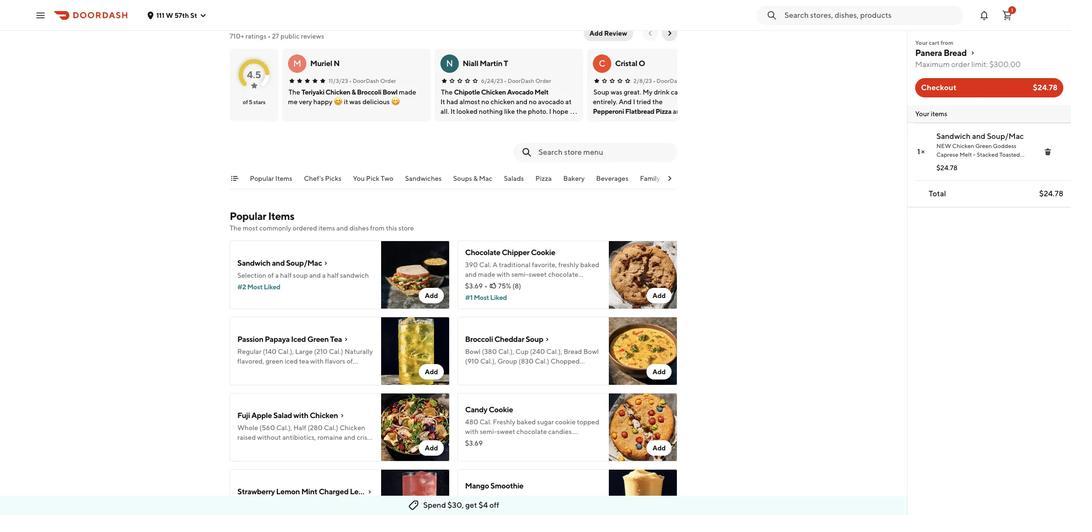 Task type: vqa. For each thing, say whether or not it's contained in the screenshot.
the Chipotle Chicken Avocado Melt
yes



Task type: describe. For each thing, give the bounding box(es) containing it.
chef's picks button
[[304, 174, 341, 189]]

soy, inside candy cookie 480 cal. freshly baked sugar cookie topped with semi-sweet chocolate candies. allergens: contains wheat, soy, milk, egg
[[550, 438, 563, 445]]

orange
[[465, 504, 487, 512]]

egg inside candy cookie 480 cal. freshly baked sugar cookie topped with semi-sweet chocolate candies. allergens: contains wheat, soy, milk, egg
[[581, 438, 593, 445]]

chicken for m
[[326, 88, 350, 96]]

mango smoothie 300 cal. mango fruit base mixed with orange juice and banana puree blended with plain greek yogurt and ice. allergen
[[465, 482, 600, 515]]

most
[[243, 224, 258, 232]]

family feast value meals button
[[640, 174, 717, 189]]

this
[[386, 224, 397, 232]]

order for m
[[380, 77, 396, 84]]

flakes.
[[540, 280, 559, 288]]

allergens: inside chocolate chipper cookie 390 cal. a traditional favorite, freshly baked and made with semi-sweet chocolate chunks & milk chocolate flakes. allergens: contains wheat, soy, milk, egg
[[561, 280, 591, 288]]

o
[[639, 59, 645, 68]]

• inside reviews 710+ ratings • 27 public reviews
[[268, 32, 271, 40]]

1 vertical spatial broccoli
[[465, 335, 493, 344]]

c
[[599, 58, 605, 69]]

chipper
[[502, 248, 530, 257]]

chocolate
[[465, 248, 500, 257]]

1 a from the left
[[275, 272, 279, 279]]

111
[[156, 11, 164, 19]]

57th
[[175, 11, 189, 19]]

of inside selection of a half soup and a half sandwich #2 most liked
[[268, 272, 274, 279]]

panera
[[915, 48, 942, 58]]

m
[[293, 58, 301, 69]]

lemonade
[[350, 487, 386, 497]]

0 horizontal spatial sandwich and soup/mac
[[237, 259, 322, 268]]

0 horizontal spatial of
[[243, 98, 248, 106]]

300
[[465, 495, 479, 502]]

beverages
[[596, 175, 629, 182]]

broccoli cheddar soup image
[[609, 317, 677, 386]]

#2
[[237, 283, 246, 291]]

maximum order limit: $300.00
[[915, 60, 1021, 69]]

contains inside candy cookie 480 cal. freshly baked sugar cookie topped with semi-sweet chocolate candies. allergens: contains wheat, soy, milk, egg
[[497, 438, 525, 445]]

1 horizontal spatial soup/mac
[[987, 132, 1024, 141]]

checkout
[[921, 83, 957, 92]]

5
[[249, 98, 252, 106]]

chocolate chipper cookie 390 cal. a traditional favorite, freshly baked and made with semi-sweet chocolate chunks & milk chocolate flakes. allergens: contains wheat, soy, milk, egg
[[465, 248, 599, 298]]

1 horizontal spatial most
[[474, 294, 489, 302]]

$3.69 •
[[465, 282, 488, 290]]

1 vertical spatial chocolate
[[508, 280, 539, 288]]

a
[[493, 261, 498, 269]]

value
[[680, 175, 697, 182]]

with up blended
[[566, 495, 580, 502]]

and inside chocolate chipper cookie 390 cal. a traditional favorite, freshly baked and made with semi-sweet chocolate chunks & milk chocolate flakes. allergens: contains wheat, soy, milk, egg
[[465, 271, 477, 278]]

×
[[921, 147, 925, 156]]

commonly
[[259, 224, 291, 232]]

0 vertical spatial items
[[931, 110, 947, 118]]

papaya
[[265, 335, 290, 344]]

pick
[[366, 175, 379, 182]]

2 half from the left
[[327, 272, 339, 279]]

milk, inside chocolate chipper cookie 390 cal. a traditional favorite, freshly baked and made with semi-sweet chocolate chunks & milk chocolate flakes. allergens: contains wheat, soy, milk, egg
[[532, 290, 547, 298]]

broccoli inside teriyaki chicken & broccoli bowl button
[[357, 88, 381, 96]]

doordash for c
[[657, 77, 683, 84]]

panera bread link
[[915, 47, 1063, 59]]

milk
[[494, 280, 507, 288]]

1 horizontal spatial n
[[446, 58, 453, 69]]

add for chocolate chipper cookie image
[[653, 292, 666, 300]]

public
[[281, 32, 300, 40]]

0 horizontal spatial soup/mac
[[286, 259, 322, 268]]

baked inside chocolate chipper cookie 390 cal. a traditional favorite, freshly baked and made with semi-sweet chocolate chunks & milk chocolate flakes. allergens: contains wheat, soy, milk, egg
[[580, 261, 599, 269]]

next image
[[666, 29, 674, 37]]

soups
[[453, 175, 472, 182]]

710+
[[230, 32, 244, 40]]

bread
[[944, 48, 967, 58]]

lemon
[[276, 487, 300, 497]]

1 button
[[998, 6, 1017, 25]]

111 w 57th st button
[[147, 11, 207, 19]]

11/3/23
[[329, 77, 348, 84]]

bowl
[[383, 88, 398, 96]]

items for popular items the most commonly ordered items and dishes from this store
[[268, 210, 294, 222]]

1 for 1 ×
[[917, 147, 920, 156]]

2/8/23
[[634, 77, 652, 84]]

sandwiches
[[405, 175, 442, 182]]

2 a from the left
[[322, 272, 326, 279]]

with right blended
[[587, 504, 600, 512]]

tea
[[330, 335, 342, 344]]

$300.00
[[990, 60, 1021, 69]]

selection
[[237, 272, 266, 279]]

popular items
[[250, 175, 292, 182]]

limit:
[[972, 60, 988, 69]]

1 ×
[[917, 147, 925, 156]]

items for popular items
[[275, 175, 292, 182]]

1 vertical spatial $24.78
[[937, 164, 958, 172]]

doordash for n
[[508, 77, 534, 84]]

strawberry lemon mint charged lemonade image
[[381, 469, 450, 515]]

soups & mac button
[[453, 174, 492, 189]]

green
[[307, 335, 329, 344]]

get
[[465, 501, 477, 510]]

niall
[[463, 59, 478, 68]]

scroll menu navigation right image
[[666, 175, 674, 182]]

plain
[[465, 514, 480, 515]]

juice
[[488, 504, 503, 512]]

chicken right salad
[[310, 411, 338, 420]]

0 vertical spatial chocolate
[[548, 271, 578, 278]]

1 for 1
[[1011, 7, 1013, 13]]

semi- inside candy cookie 480 cal. freshly baked sugar cookie topped with semi-sweet chocolate candies. allergens: contains wheat, soy, milk, egg
[[480, 428, 497, 436]]

cheddar
[[494, 335, 524, 344]]

candies.
[[548, 428, 573, 436]]

w
[[166, 11, 173, 19]]

blended
[[560, 504, 586, 512]]

cart
[[929, 39, 940, 46]]

0 vertical spatial sandwich and soup/mac
[[937, 132, 1024, 141]]

egg inside chocolate chipper cookie 390 cal. a traditional favorite, freshly baked and made with semi-sweet chocolate chunks & milk chocolate flakes. allergens: contains wheat, soy, milk, egg
[[548, 290, 561, 298]]

freshly
[[493, 418, 515, 426]]

cristal
[[615, 59, 637, 68]]

stars
[[253, 98, 265, 106]]

greek
[[481, 514, 500, 515]]

1 vertical spatial sandwich
[[237, 259, 271, 268]]

charged
[[319, 487, 349, 497]]

0 vertical spatial from
[[941, 39, 954, 46]]

reviews
[[301, 32, 324, 40]]

add for sandwich and soup/mac image
[[425, 292, 438, 300]]

mango smoothie image
[[609, 469, 677, 515]]

candy cookie 480 cal. freshly baked sugar cookie topped with semi-sweet chocolate candies. allergens: contains wheat, soy, milk, egg
[[465, 405, 599, 445]]

add inside button
[[590, 29, 603, 37]]

0 horizontal spatial &
[[352, 88, 356, 96]]

chipotle chicken avocado melt
[[454, 88, 549, 96]]

1 items, open order cart image
[[1002, 9, 1013, 21]]

chocolate inside candy cookie 480 cal. freshly baked sugar cookie topped with semi-sweet chocolate candies. allergens: contains wheat, soy, milk, egg
[[517, 428, 547, 436]]

with inside candy cookie 480 cal. freshly baked sugar cookie topped with semi-sweet chocolate candies. allergens: contains wheat, soy, milk, egg
[[465, 428, 479, 436]]

salad
[[273, 411, 292, 420]]

1 half from the left
[[280, 272, 292, 279]]

add for the broccoli cheddar soup image
[[653, 368, 666, 376]]

cal. inside chocolate chipper cookie 390 cal. a traditional favorite, freshly baked and made with semi-sweet chocolate chunks & milk chocolate flakes. allergens: contains wheat, soy, milk, egg
[[479, 261, 491, 269]]

chocolate chipper cookie image
[[609, 241, 677, 309]]

soy, inside chocolate chipper cookie 390 cal. a traditional favorite, freshly baked and made with semi-sweet chocolate chunks & milk chocolate flakes. allergens: contains wheat, soy, milk, egg
[[518, 290, 531, 298]]

(8)
[[513, 282, 521, 290]]

salads
[[504, 175, 524, 182]]

avocado
[[507, 88, 533, 96]]

chicken for n
[[481, 88, 506, 96]]

traditional
[[499, 261, 531, 269]]

add for candy cookie image
[[653, 444, 666, 452]]

• for n
[[504, 77, 507, 84]]

6/24/23
[[481, 77, 503, 84]]

pepperoni flatbread pizza
[[593, 108, 672, 115]]

your for your items
[[915, 110, 929, 118]]

your items
[[915, 110, 947, 118]]

panera bread
[[915, 48, 967, 58]]

fuji apple salad with chicken
[[237, 411, 338, 420]]

order for n
[[535, 77, 551, 84]]

$24.78 for total
[[1039, 189, 1063, 198]]

mixed
[[546, 495, 565, 502]]



Task type: locate. For each thing, give the bounding box(es) containing it.
chipotle chicken avocado melt button
[[454, 87, 549, 97]]

1 horizontal spatial milk,
[[564, 438, 579, 445]]

0 vertical spatial $3.69
[[465, 282, 483, 290]]

• left 27
[[268, 32, 271, 40]]

0 horizontal spatial liked
[[264, 283, 280, 291]]

baked inside candy cookie 480 cal. freshly baked sugar cookie topped with semi-sweet chocolate candies. allergens: contains wheat, soy, milk, egg
[[517, 418, 536, 426]]

• doordash order up avocado
[[504, 77, 551, 84]]

selection of a half soup and a half sandwich #2 most liked
[[237, 272, 369, 291]]

0 horizontal spatial baked
[[517, 418, 536, 426]]

cal. inside mango smoothie 300 cal. mango fruit base mixed with orange juice and banana puree blended with plain greek yogurt and ice. allergen
[[480, 495, 492, 502]]

salads button
[[504, 174, 524, 189]]

cal.
[[479, 261, 491, 269], [480, 418, 492, 426], [480, 495, 492, 502]]

• doordash order for c
[[653, 77, 700, 84]]

your for your cart from
[[915, 39, 928, 46]]

1 horizontal spatial wheat,
[[526, 438, 549, 445]]

chicken down 11/3/23
[[326, 88, 350, 96]]

a right soup
[[322, 272, 326, 279]]

111 w 57th st
[[156, 11, 197, 19]]

ice.
[[536, 514, 547, 515]]

3 order from the left
[[684, 77, 700, 84]]

1 vertical spatial contains
[[497, 438, 525, 445]]

2 vertical spatial $24.78
[[1039, 189, 1063, 198]]

1 vertical spatial soy,
[[550, 438, 563, 445]]

maximum
[[915, 60, 950, 69]]

allergens: down 'freshly'
[[561, 280, 591, 288]]

1
[[1011, 7, 1013, 13], [917, 147, 920, 156]]

of right "selection" at the left
[[268, 272, 274, 279]]

0 horizontal spatial allergens:
[[465, 438, 496, 445]]

1 vertical spatial mango
[[493, 495, 515, 502]]

0 vertical spatial pizza
[[656, 108, 672, 115]]

0 vertical spatial $24.78
[[1033, 83, 1058, 92]]

0 vertical spatial sweet
[[529, 271, 547, 278]]

1 • doordash order from the left
[[349, 77, 396, 84]]

1 horizontal spatial cookie
[[531, 248, 555, 257]]

• right 2/8/23
[[653, 77, 655, 84]]

chunks
[[465, 280, 487, 288]]

0 vertical spatial items
[[275, 175, 292, 182]]

t
[[504, 59, 508, 68]]

• doordash order up bowl
[[349, 77, 396, 84]]

items right ordered
[[318, 224, 335, 232]]

popular for popular items
[[250, 175, 274, 182]]

most down "selection" at the left
[[247, 283, 263, 291]]

popular items button
[[250, 174, 292, 189]]

martin
[[480, 59, 502, 68]]

most right #1
[[474, 294, 489, 302]]

passion
[[237, 335, 263, 344]]

1 horizontal spatial mango
[[493, 495, 515, 502]]

add button for passion papaya iced green tea
[[419, 364, 444, 380]]

0 horizontal spatial doordash
[[353, 77, 379, 84]]

items up commonly
[[268, 210, 294, 222]]

0 vertical spatial sandwich
[[937, 132, 971, 141]]

doordash up avocado
[[508, 77, 534, 84]]

0 horizontal spatial broccoli
[[357, 88, 381, 96]]

• doordash order for m
[[349, 77, 396, 84]]

1 doordash from the left
[[353, 77, 379, 84]]

soy, right "75%"
[[518, 290, 531, 298]]

0 vertical spatial broccoli
[[357, 88, 381, 96]]

2 horizontal spatial • doordash order
[[653, 77, 700, 84]]

and
[[972, 132, 986, 141], [336, 224, 348, 232], [272, 259, 285, 268], [465, 271, 477, 278], [309, 272, 321, 279], [504, 504, 516, 512], [523, 514, 535, 515]]

from left this
[[370, 224, 385, 232]]

semi- inside chocolate chipper cookie 390 cal. a traditional favorite, freshly baked and made with semi-sweet chocolate chunks & milk chocolate flakes. allergens: contains wheat, soy, milk, egg
[[511, 271, 529, 278]]

freshly
[[558, 261, 579, 269]]

$3.69 up #1
[[465, 282, 483, 290]]

show menu categories image
[[231, 175, 238, 182]]

0 horizontal spatial milk,
[[532, 290, 547, 298]]

1 vertical spatial liked
[[490, 294, 507, 302]]

open menu image
[[35, 9, 46, 21]]

popular up most
[[230, 210, 266, 222]]

pizza inside button
[[656, 108, 672, 115]]

doordash up teriyaki chicken & broccoli bowl button
[[353, 77, 379, 84]]

semi- down traditional
[[511, 271, 529, 278]]

0 vertical spatial 1
[[1011, 7, 1013, 13]]

broccoli
[[357, 88, 381, 96], [465, 335, 493, 344]]

meals
[[699, 175, 717, 182]]

1 horizontal spatial half
[[327, 272, 339, 279]]

n left niall
[[446, 58, 453, 69]]

liked down "selection" at the left
[[264, 283, 280, 291]]

mint
[[301, 487, 317, 497]]

2 vertical spatial &
[[488, 280, 493, 288]]

half left sandwich
[[327, 272, 339, 279]]

with inside chocolate chipper cookie 390 cal. a traditional favorite, freshly baked and made with semi-sweet chocolate chunks & milk chocolate flakes. allergens: contains wheat, soy, milk, egg
[[497, 271, 510, 278]]

1 inside button
[[1011, 7, 1013, 13]]

sandwich down the your items
[[937, 132, 971, 141]]

sandwich up "selection" at the left
[[237, 259, 271, 268]]

sweet down favorite,
[[529, 271, 547, 278]]

popular right "show menu categories" image at the top left of the page
[[250, 175, 274, 182]]

cookie inside candy cookie 480 cal. freshly baked sugar cookie topped with semi-sweet chocolate candies. allergens: contains wheat, soy, milk, egg
[[489, 405, 513, 414]]

your down checkout
[[915, 110, 929, 118]]

reviews link
[[230, 18, 269, 30]]

1 right notification bell icon
[[1011, 7, 1013, 13]]

and inside selection of a half soup and a half sandwich #2 most liked
[[309, 272, 321, 279]]

order for c
[[684, 77, 700, 84]]

Store search: begin typing to search for stores available on DoorDash text field
[[785, 10, 957, 21]]

2 horizontal spatial &
[[488, 280, 493, 288]]

0 horizontal spatial pizza
[[536, 175, 552, 182]]

egg down topped
[[581, 438, 593, 445]]

and inside popular items the most commonly ordered items and dishes from this store
[[336, 224, 348, 232]]

• doordash order
[[349, 77, 396, 84], [504, 77, 551, 84], [653, 77, 700, 84]]

flatbread
[[625, 108, 654, 115]]

items down checkout
[[931, 110, 947, 118]]

half left soup
[[280, 272, 292, 279]]

cal. up made
[[479, 261, 491, 269]]

wheat,
[[494, 290, 517, 298], [526, 438, 549, 445]]

base
[[530, 495, 545, 502]]

1 horizontal spatial sandwich and soup/mac
[[937, 132, 1024, 141]]

add review
[[590, 29, 627, 37]]

your up the panera
[[915, 39, 928, 46]]

wheat, inside chocolate chipper cookie 390 cal. a traditional favorite, freshly baked and made with semi-sweet chocolate chunks & milk chocolate flakes. allergens: contains wheat, soy, milk, egg
[[494, 290, 517, 298]]

1 vertical spatial sandwich and soup/mac
[[237, 259, 322, 268]]

sweet down freshly
[[497, 428, 515, 436]]

0 vertical spatial milk,
[[532, 290, 547, 298]]

1 horizontal spatial order
[[535, 77, 551, 84]]

popular inside popular items the most commonly ordered items and dishes from this store
[[230, 210, 266, 222]]

allergens: down the 480 in the bottom left of the page
[[465, 438, 496, 445]]

you pick two
[[353, 175, 393, 182]]

chicken inside button
[[481, 88, 506, 96]]

egg down 'flakes.'
[[548, 290, 561, 298]]

with down the 480 in the bottom left of the page
[[465, 428, 479, 436]]

mango up 300
[[465, 482, 489, 491]]

1 $3.69 from the top
[[465, 282, 483, 290]]

st
[[190, 11, 197, 19]]

• doordash order for n
[[504, 77, 551, 84]]

0 horizontal spatial n
[[334, 59, 340, 68]]

0 horizontal spatial contains
[[465, 290, 493, 298]]

broccoli left bowl
[[357, 88, 381, 96]]

candy cookie image
[[609, 393, 677, 462]]

chocolate down 'freshly'
[[548, 271, 578, 278]]

contains down freshly
[[497, 438, 525, 445]]

3 doordash from the left
[[657, 77, 683, 84]]

items left "chef's"
[[275, 175, 292, 182]]

contains down chunks
[[465, 290, 493, 298]]

two
[[381, 175, 393, 182]]

& inside chocolate chipper cookie 390 cal. a traditional favorite, freshly baked and made with semi-sweet chocolate chunks & milk chocolate flakes. allergens: contains wheat, soy, milk, egg
[[488, 280, 493, 288]]

pizza button
[[536, 174, 552, 189]]

1 vertical spatial popular
[[230, 210, 266, 222]]

teriyaki chicken & broccoli bowl
[[302, 88, 398, 96]]

1 horizontal spatial pizza
[[656, 108, 672, 115]]

1 horizontal spatial &
[[473, 175, 478, 182]]

sweet
[[529, 271, 547, 278], [497, 428, 515, 436]]

puree
[[541, 504, 559, 512]]

0 vertical spatial liked
[[264, 283, 280, 291]]

from inside popular items the most commonly ordered items and dishes from this store
[[370, 224, 385, 232]]

1 horizontal spatial semi-
[[511, 271, 529, 278]]

items inside popular items the most commonly ordered items and dishes from this store
[[268, 210, 294, 222]]

niall martin t
[[463, 59, 508, 68]]

allergens: inside candy cookie 480 cal. freshly baked sugar cookie topped with semi-sweet chocolate candies. allergens: contains wheat, soy, milk, egg
[[465, 438, 496, 445]]

1 horizontal spatial • doordash order
[[504, 77, 551, 84]]

cal. inside candy cookie 480 cal. freshly baked sugar cookie topped with semi-sweet chocolate candies. allergens: contains wheat, soy, milk, egg
[[480, 418, 492, 426]]

broccoli left the cheddar
[[465, 335, 493, 344]]

0 horizontal spatial most
[[247, 283, 263, 291]]

picks
[[325, 175, 341, 182]]

• for m
[[349, 77, 352, 84]]

$3.69
[[465, 282, 483, 290], [465, 440, 483, 447]]

fuji apple salad with chicken image
[[381, 393, 450, 462]]

2 $3.69 from the top
[[465, 440, 483, 447]]

mango down smoothie
[[493, 495, 515, 502]]

items inside popular items the most commonly ordered items and dishes from this store
[[318, 224, 335, 232]]

0 horizontal spatial cookie
[[489, 405, 513, 414]]

of left the 5 on the left top of the page
[[243, 98, 248, 106]]

items inside button
[[275, 175, 292, 182]]

pepperoni flatbread pizza button
[[593, 107, 672, 116]]

wheat, down sugar at the right of the page
[[526, 438, 549, 445]]

strawberry lemon mint charged lemonade
[[237, 487, 386, 497]]

0 horizontal spatial soy,
[[518, 290, 531, 298]]

0 vertical spatial soy,
[[518, 290, 531, 298]]

$24.78 for checkout
[[1033, 83, 1058, 92]]

cal. for candy
[[480, 418, 492, 426]]

add button for broccoli cheddar soup
[[647, 364, 672, 380]]

spend
[[423, 501, 446, 510]]

0 horizontal spatial semi-
[[480, 428, 497, 436]]

chipotle
[[454, 88, 480, 96]]

2 your from the top
[[915, 110, 929, 118]]

chicken inside button
[[326, 88, 350, 96]]

pepperoni
[[593, 108, 624, 115]]

• for c
[[653, 77, 655, 84]]

0 horizontal spatial from
[[370, 224, 385, 232]]

family
[[640, 175, 660, 182]]

remove sandwich and soup/mac from order image
[[1044, 148, 1052, 156]]

milk,
[[532, 290, 547, 298], [564, 438, 579, 445]]

contains
[[465, 290, 493, 298], [497, 438, 525, 445]]

sandwiches button
[[405, 174, 442, 189]]

0 vertical spatial cal.
[[479, 261, 491, 269]]

pizza right flatbread
[[656, 108, 672, 115]]

1 horizontal spatial doordash
[[508, 77, 534, 84]]

mac
[[479, 175, 492, 182]]

$3.69 for $3.69 •
[[465, 282, 483, 290]]

add for passion papaya iced green tea image
[[425, 368, 438, 376]]

add for fuji apple salad with chicken image
[[425, 444, 438, 452]]

1 vertical spatial of
[[268, 272, 274, 279]]

• doordash order right 2/8/23
[[653, 77, 700, 84]]

cookie inside chocolate chipper cookie 390 cal. a traditional favorite, freshly baked and made with semi-sweet chocolate chunks & milk chocolate flakes. allergens: contains wheat, soy, milk, egg
[[531, 248, 555, 257]]

1 vertical spatial $3.69
[[465, 440, 483, 447]]

1 order from the left
[[380, 77, 396, 84]]

2 horizontal spatial doordash
[[657, 77, 683, 84]]

liked down "75%"
[[490, 294, 507, 302]]

0 vertical spatial cookie
[[531, 248, 555, 257]]

0 vertical spatial mango
[[465, 482, 489, 491]]

off
[[489, 501, 499, 510]]

milk, down candies.
[[564, 438, 579, 445]]

2 horizontal spatial order
[[684, 77, 700, 84]]

0 vertical spatial baked
[[580, 261, 599, 269]]

1 horizontal spatial allergens:
[[561, 280, 591, 288]]

0 vertical spatial semi-
[[511, 271, 529, 278]]

most inside selection of a half soup and a half sandwich #2 most liked
[[247, 283, 263, 291]]

add button for sandwich and soup/mac
[[419, 288, 444, 304]]

2 • doordash order from the left
[[504, 77, 551, 84]]

baked
[[580, 261, 599, 269], [517, 418, 536, 426]]

sandwich
[[340, 272, 369, 279]]

2 order from the left
[[535, 77, 551, 84]]

items
[[931, 110, 947, 118], [318, 224, 335, 232]]

chicken
[[326, 88, 350, 96], [481, 88, 506, 96], [310, 411, 338, 420]]

with up milk
[[497, 271, 510, 278]]

doordash for m
[[353, 77, 379, 84]]

n right muriel
[[334, 59, 340, 68]]

& left bowl
[[352, 88, 356, 96]]

• up teriyaki chicken & broccoli bowl button
[[349, 77, 352, 84]]

doordash right 2/8/23
[[657, 77, 683, 84]]

& left mac
[[473, 175, 478, 182]]

1 left ×
[[917, 147, 920, 156]]

previous image
[[647, 29, 654, 37]]

soy,
[[518, 290, 531, 298], [550, 438, 563, 445]]

ratings
[[246, 32, 266, 40]]

1 horizontal spatial sandwich
[[937, 132, 971, 141]]

apple
[[251, 411, 272, 420]]

$3.69 down the 480 in the bottom left of the page
[[465, 440, 483, 447]]

•
[[268, 32, 271, 40], [349, 77, 352, 84], [504, 77, 507, 84], [653, 77, 655, 84], [485, 282, 488, 290]]

$3.69 for $3.69
[[465, 440, 483, 447]]

muriel n
[[310, 59, 340, 68]]

1 vertical spatial allergens:
[[465, 438, 496, 445]]

1 vertical spatial 1
[[917, 147, 920, 156]]

soy, down candies.
[[550, 438, 563, 445]]

0 vertical spatial allergens:
[[561, 280, 591, 288]]

milk, down 'flakes.'
[[532, 290, 547, 298]]

broccoli cheddar soup
[[465, 335, 543, 344]]

1 vertical spatial egg
[[581, 438, 593, 445]]

1 vertical spatial cookie
[[489, 405, 513, 414]]

0 horizontal spatial half
[[280, 272, 292, 279]]

from up panera bread
[[941, 39, 954, 46]]

0 vertical spatial your
[[915, 39, 928, 46]]

passion papaya iced green tea image
[[381, 317, 450, 386]]

0 vertical spatial wheat,
[[494, 290, 517, 298]]

Item Search search field
[[538, 147, 670, 158]]

cal. right the 480 in the bottom left of the page
[[480, 418, 492, 426]]

4.5
[[247, 69, 261, 80]]

wheat, inside candy cookie 480 cal. freshly baked sugar cookie topped with semi-sweet chocolate candies. allergens: contains wheat, soy, milk, egg
[[526, 438, 549, 445]]

sweet inside candy cookie 480 cal. freshly baked sugar cookie topped with semi-sweet chocolate candies. allergens: contains wheat, soy, milk, egg
[[497, 428, 515, 436]]

0 horizontal spatial order
[[380, 77, 396, 84]]

semi- down freshly
[[480, 428, 497, 436]]

0 horizontal spatial a
[[275, 272, 279, 279]]

store
[[398, 224, 414, 232]]

popular inside button
[[250, 175, 274, 182]]

yogurt
[[502, 514, 522, 515]]

1 vertical spatial sweet
[[497, 428, 515, 436]]

1 horizontal spatial 1
[[1011, 7, 1013, 13]]

&
[[352, 88, 356, 96], [473, 175, 478, 182], [488, 280, 493, 288]]

1 vertical spatial cal.
[[480, 418, 492, 426]]

1 vertical spatial baked
[[517, 418, 536, 426]]

480
[[465, 418, 478, 426]]

1 vertical spatial most
[[474, 294, 489, 302]]

chocolate
[[548, 271, 578, 278], [508, 280, 539, 288], [517, 428, 547, 436]]

chocolate down sugar at the right of the page
[[517, 428, 547, 436]]

3 • doordash order from the left
[[653, 77, 700, 84]]

chef's
[[304, 175, 324, 182]]

pizza right salads
[[536, 175, 552, 182]]

1 vertical spatial from
[[370, 224, 385, 232]]

1 horizontal spatial sweet
[[529, 271, 547, 278]]

melt
[[535, 88, 549, 96]]

a left soup
[[275, 272, 279, 279]]

soup
[[526, 335, 543, 344]]

baked left sugar at the right of the page
[[517, 418, 536, 426]]

sandwich and soup/mac image
[[381, 241, 450, 309]]

add review button
[[584, 26, 633, 41]]

1 vertical spatial &
[[473, 175, 478, 182]]

1 horizontal spatial items
[[931, 110, 947, 118]]

0 horizontal spatial mango
[[465, 482, 489, 491]]

$4
[[479, 501, 488, 510]]

popular for popular items the most commonly ordered items and dishes from this store
[[230, 210, 266, 222]]

liked inside selection of a half soup and a half sandwich #2 most liked
[[264, 283, 280, 291]]

0 vertical spatial egg
[[548, 290, 561, 298]]

notification bell image
[[979, 9, 990, 21]]

sweet inside chocolate chipper cookie 390 cal. a traditional favorite, freshly baked and made with semi-sweet chocolate chunks & milk chocolate flakes. allergens: contains wheat, soy, milk, egg
[[529, 271, 547, 278]]

0 horizontal spatial • doordash order
[[349, 77, 396, 84]]

27
[[272, 32, 279, 40]]

• up #1 most liked
[[485, 282, 488, 290]]

2 doordash from the left
[[508, 77, 534, 84]]

dishes
[[349, 224, 369, 232]]

ordered
[[293, 224, 317, 232]]

add button for fuji apple salad with chicken
[[419, 441, 444, 456]]

0 horizontal spatial wheat,
[[494, 290, 517, 298]]

made
[[478, 271, 495, 278]]

1 vertical spatial wheat,
[[526, 438, 549, 445]]

1 horizontal spatial from
[[941, 39, 954, 46]]

wheat, down milk
[[494, 290, 517, 298]]

teriyaki
[[302, 88, 324, 96]]

strawberry
[[237, 487, 275, 497]]

cookie
[[555, 418, 576, 426]]

items
[[275, 175, 292, 182], [268, 210, 294, 222]]

1 horizontal spatial broccoli
[[465, 335, 493, 344]]

0 horizontal spatial egg
[[548, 290, 561, 298]]

1 horizontal spatial egg
[[581, 438, 593, 445]]

cookie up freshly
[[489, 405, 513, 414]]

smoothie
[[491, 482, 524, 491]]

0 vertical spatial popular
[[250, 175, 274, 182]]

0 horizontal spatial sweet
[[497, 428, 515, 436]]

0 horizontal spatial sandwich
[[237, 259, 271, 268]]

banana
[[517, 504, 539, 512]]

order
[[951, 60, 970, 69]]

1 horizontal spatial liked
[[490, 294, 507, 302]]

& left milk
[[488, 280, 493, 288]]

1 your from the top
[[915, 39, 928, 46]]

chicken down '6/24/23'
[[481, 88, 506, 96]]

with right salad
[[293, 411, 308, 420]]

your cart from
[[915, 39, 954, 46]]

1 vertical spatial your
[[915, 110, 929, 118]]

cookie up favorite,
[[531, 248, 555, 257]]

review
[[604, 29, 627, 37]]

milk, inside candy cookie 480 cal. freshly baked sugar cookie topped with semi-sweet chocolate candies. allergens: contains wheat, soy, milk, egg
[[564, 438, 579, 445]]

chocolate down traditional
[[508, 280, 539, 288]]

contains inside chocolate chipper cookie 390 cal. a traditional favorite, freshly baked and made with semi-sweet chocolate chunks & milk chocolate flakes. allergens: contains wheat, soy, milk, egg
[[465, 290, 493, 298]]

cal. up juice
[[480, 495, 492, 502]]

cal. for mango
[[480, 495, 492, 502]]

baked right 'freshly'
[[580, 261, 599, 269]]

• up chipotle chicken avocado melt button
[[504, 77, 507, 84]]

1 vertical spatial pizza
[[536, 175, 552, 182]]



